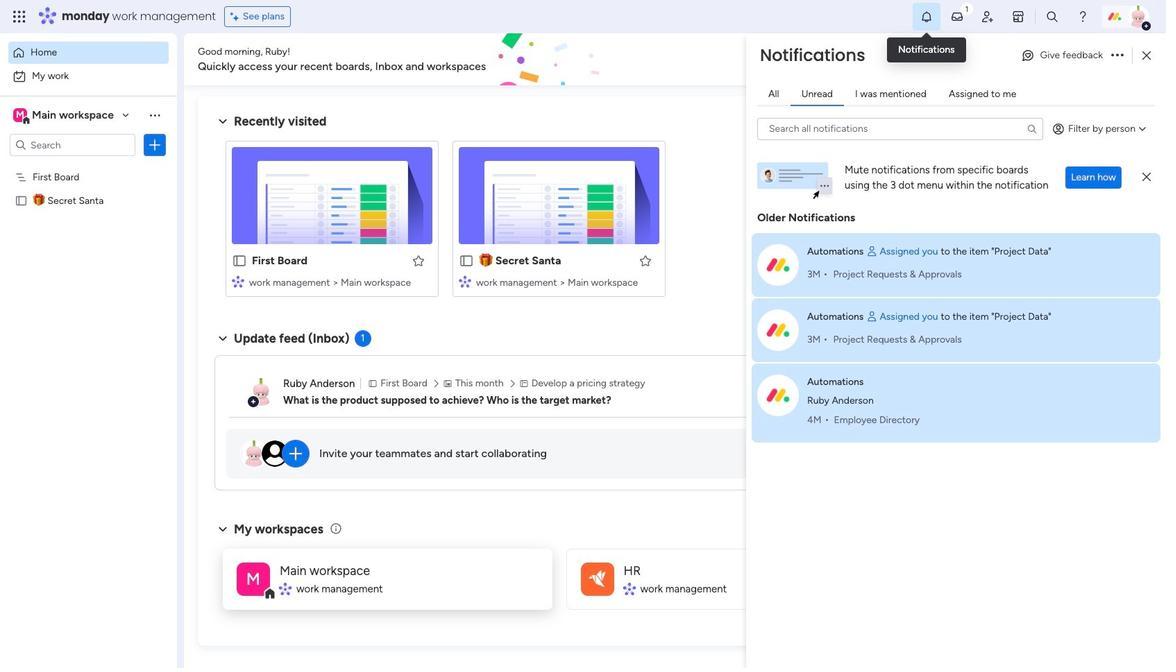 Task type: describe. For each thing, give the bounding box(es) containing it.
1 horizontal spatial workspace image
[[237, 563, 270, 596]]

2 automations image from the top
[[757, 309, 799, 351]]

templates image image
[[950, 105, 1133, 201]]

help center element
[[937, 398, 1145, 454]]

notifications image
[[920, 10, 934, 24]]

see plans image
[[230, 9, 243, 24]]

select product image
[[12, 10, 26, 24]]

Search in workspace field
[[29, 137, 116, 153]]

2 horizontal spatial workspace image
[[581, 563, 614, 596]]

1 automations image from the top
[[757, 244, 799, 286]]

search everything image
[[1045, 10, 1059, 24]]

add to favorites image
[[639, 254, 652, 268]]

search image
[[1027, 123, 1038, 134]]

add to favorites image
[[412, 254, 426, 268]]

1 horizontal spatial component image
[[280, 583, 292, 596]]

public board image for add to favorites image
[[459, 253, 474, 269]]

workspace selection element
[[13, 107, 116, 125]]

update feed image
[[950, 10, 964, 24]]

1 element
[[354, 330, 371, 347]]

invite members image
[[981, 10, 995, 24]]

v2 user feedback image
[[948, 52, 959, 67]]

public board image for add to favorites icon
[[232, 253, 247, 269]]

3 automations image from the top
[[757, 374, 799, 416]]

v2 bolt switch image
[[1057, 52, 1065, 67]]



Task type: vqa. For each thing, say whether or not it's contained in the screenshot.
the middle Automations image
yes



Task type: locate. For each thing, give the bounding box(es) containing it.
1 horizontal spatial options image
[[1111, 52, 1124, 60]]

Search all notifications search field
[[757, 118, 1043, 140]]

give feedback image
[[1021, 49, 1035, 62]]

2 horizontal spatial public board image
[[459, 253, 474, 269]]

monday marketplace image
[[1011, 10, 1025, 24]]

public board image
[[15, 194, 28, 207], [232, 253, 247, 269], [459, 253, 474, 269]]

0 horizontal spatial public board image
[[15, 194, 28, 207]]

workspace image
[[13, 108, 27, 123], [237, 563, 270, 596], [581, 563, 614, 596]]

ruby anderson image
[[1127, 6, 1149, 28]]

1 vertical spatial component image
[[280, 583, 292, 596]]

1 image
[[961, 1, 973, 16]]

1 vertical spatial automations image
[[757, 309, 799, 351]]

0 horizontal spatial component image
[[232, 275, 244, 288]]

workspace image
[[589, 567, 606, 592]]

0 vertical spatial options image
[[1111, 52, 1124, 60]]

0 horizontal spatial options image
[[148, 138, 162, 152]]

1 vertical spatial option
[[8, 65, 169, 87]]

quick search results list box
[[214, 130, 904, 314]]

0 vertical spatial component image
[[232, 275, 244, 288]]

workspace options image
[[148, 108, 162, 122]]

0 horizontal spatial workspace image
[[13, 108, 27, 123]]

1 vertical spatial options image
[[148, 138, 162, 152]]

dialog
[[746, 33, 1166, 668]]

options image down workspace options icon
[[148, 138, 162, 152]]

getting started element
[[937, 331, 1145, 387]]

close recently visited image
[[214, 113, 231, 130]]

options image right v2 bolt switch icon
[[1111, 52, 1124, 60]]

close my workspaces image
[[214, 521, 231, 538]]

component image
[[232, 275, 244, 288], [280, 583, 292, 596]]

ruby anderson image
[[247, 378, 275, 406]]

help image
[[1076, 10, 1090, 24]]

list box
[[0, 162, 177, 399]]

option
[[8, 42, 169, 64], [8, 65, 169, 87], [0, 164, 177, 167]]

1 horizontal spatial public board image
[[232, 253, 247, 269]]

close update feed (inbox) image
[[214, 330, 231, 347]]

2 vertical spatial option
[[0, 164, 177, 167]]

0 vertical spatial automations image
[[757, 244, 799, 286]]

options image
[[1111, 52, 1124, 60], [148, 138, 162, 152]]

automations image
[[757, 244, 799, 286], [757, 309, 799, 351], [757, 374, 799, 416]]

0 vertical spatial option
[[8, 42, 169, 64]]

None search field
[[757, 118, 1043, 140]]

2 vertical spatial automations image
[[757, 374, 799, 416]]



